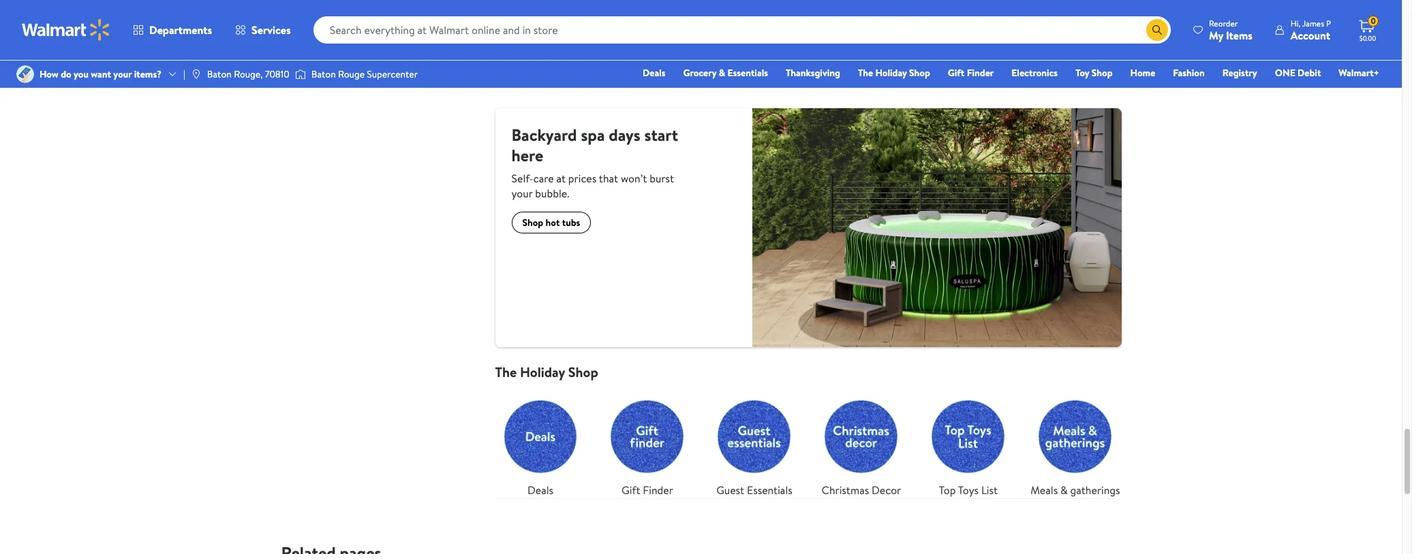 Task type: describe. For each thing, give the bounding box(es) containing it.
mainstays inside $199.00 mainstays kingston ridge 4-piece outdoor conversation set, black steel and grey sling
[[924, 20, 971, 35]]

baton rouge, 70810
[[207, 67, 290, 81]]

walmart image
[[22, 19, 110, 41]]

shop hot tubs
[[523, 216, 580, 230]]

piece inside mainstays tuscany ridge 2- piece outdoor daybed with retractable canopy, blue
[[1021, 38, 1047, 53]]

blue inside better homes & gardens outdoor lantis patio wicker hanging egg chair with stand - grey wicker, blue cushion
[[611, 113, 632, 128]]

black
[[945, 80, 970, 95]]

kingston
[[924, 35, 966, 50]]

prices
[[568, 171, 597, 186]]

registry
[[1223, 66, 1258, 80]]

departments
[[149, 22, 212, 37]]

conversation inside "mainstays dashwood 4- piece outdoor patio conversation set, seats 4, gray"
[[827, 68, 890, 83]]

better homes & gardens brookbury 5- piece outdoor patio wicker dining sectional set
[[708, 8, 785, 113]]

4- inside $199.00 mainstays kingston ridge 4-piece outdoor conversation set, black steel and grey sling
[[924, 50, 935, 65]]

ridge inside mainstays tuscany ridge 2- piece outdoor daybed with retractable canopy, blue
[[1060, 23, 1088, 38]]

how
[[40, 67, 59, 81]]

do
[[61, 67, 71, 81]]

& up dining
[[719, 66, 726, 80]]

rouge
[[338, 67, 365, 81]]

care
[[534, 171, 554, 186]]

one debit link
[[1269, 65, 1328, 80]]

guest
[[717, 483, 745, 498]]

0 vertical spatial deals
[[643, 66, 666, 80]]

hanging
[[611, 68, 651, 83]]

outdoor inside "mainstays dashwood 4- piece outdoor patio conversation set, seats 4, gray"
[[856, 38, 897, 53]]

baton rouge supercenter
[[311, 67, 418, 81]]

cuddle
[[558, 65, 592, 80]]

outdoor inside mainstays tuscany ridge 2- piece outdoor daybed with retractable canopy, blue
[[1050, 38, 1091, 53]]

top
[[939, 483, 956, 498]]

want
[[91, 67, 111, 81]]

mainstays for tuscany
[[1021, 8, 1068, 23]]

guest essentials link
[[709, 392, 800, 499]]

mainstays dashwood 4- piece outdoor patio conversation set, seats 4, gray
[[827, 8, 897, 113]]

dining
[[708, 83, 739, 98]]

tuscany
[[1021, 23, 1058, 38]]

outdoor inside better homes & gardens outdoor lantis patio wicker hanging egg chair with stand - grey wicker, blue cushion
[[611, 38, 652, 53]]

gardens for outdoor
[[611, 23, 651, 38]]

hot
[[546, 216, 560, 230]]

list item containing mainstays dashwood 4- piece outdoor patio conversation set, seats 4, gray
[[808, 0, 1121, 113]]

toys
[[958, 483, 979, 498]]

and
[[924, 95, 941, 110]]

homes inside $298.00 better homes & gardens brookbury outdoor cuddle chair- gray
[[547, 20, 581, 35]]

registry link
[[1217, 65, 1264, 80]]

daybed
[[1021, 53, 1058, 68]]

wicker inside better homes & gardens outdoor lantis patio wicker hanging egg chair with stand - grey wicker, blue cushion
[[638, 53, 671, 68]]

lantis
[[655, 38, 682, 53]]

piece inside better homes & gardens brookbury 5- piece outdoor patio wicker dining sectional set
[[708, 53, 734, 68]]

canopy,
[[1021, 83, 1060, 98]]

homes for 5-
[[741, 8, 775, 23]]

& inside $298.00 better homes & gardens brookbury outdoor cuddle chair- gray
[[583, 20, 591, 35]]

departments button
[[121, 14, 224, 46]]

services
[[252, 22, 291, 37]]

items
[[1226, 28, 1253, 43]]

0 horizontal spatial the holiday shop
[[495, 363, 598, 382]]

sectional
[[742, 83, 785, 98]]

chair
[[611, 83, 637, 98]]

deals link for the bottom gift finder link
[[495, 392, 586, 499]]

with inside better homes & gardens outdoor lantis patio wicker hanging egg chair with stand - grey wicker, blue cushion
[[639, 83, 659, 98]]

1 horizontal spatial gift
[[948, 66, 965, 80]]

-
[[611, 98, 616, 113]]

patio inside better homes & gardens outdoor lantis patio wicker hanging egg chair with stand - grey wicker, blue cushion
[[611, 53, 636, 68]]

chair-
[[514, 80, 543, 95]]

decor
[[872, 483, 902, 498]]

hi,
[[1291, 17, 1301, 29]]

home link
[[1125, 65, 1162, 80]]

gray inside $298.00 better homes & gardens brookbury outdoor cuddle chair- gray
[[546, 80, 569, 95]]

piece inside $199.00 mainstays kingston ridge 4-piece outdoor conversation set, black steel and grey sling
[[935, 50, 961, 65]]

start
[[645, 123, 678, 146]]

0 horizontal spatial the
[[495, 363, 517, 382]]

stand
[[662, 83, 689, 98]]

list containing mainstays dashwood 4- piece outdoor patio conversation set, seats 4, gray
[[819, 0, 1110, 113]]

mainstays for dashwood
[[827, 8, 874, 23]]

$298.00 better homes & gardens brookbury outdoor cuddle chair- gray
[[514, 4, 592, 95]]

$0.00
[[1360, 33, 1377, 43]]

1 horizontal spatial gift finder link
[[942, 65, 1000, 80]]

gift inside list
[[622, 483, 641, 498]]

backyard spa days start here self-care at prices that won't burst your bubble.
[[512, 123, 678, 201]]

patio inside "mainstays dashwood 4- piece outdoor patio conversation set, seats 4, gray"
[[827, 53, 852, 68]]

0
[[1371, 15, 1376, 27]]

baton for baton rouge, 70810
[[207, 67, 232, 81]]

outdoor inside better homes & gardens brookbury 5- piece outdoor patio wicker dining sectional set
[[737, 53, 778, 68]]

fashion
[[1174, 66, 1205, 80]]

walmart+
[[1339, 66, 1380, 80]]

egg
[[653, 68, 672, 83]]

list item containing better homes & gardens outdoor lantis patio wicker hanging egg chair with stand - grey wicker, blue cushion
[[495, 0, 808, 128]]

spa
[[581, 123, 605, 146]]

walmart+ link
[[1333, 65, 1386, 80]]

0 vertical spatial essentials
[[728, 66, 768, 80]]

1 horizontal spatial the holiday shop
[[858, 66, 931, 80]]

bubble.
[[535, 186, 570, 201]]

reorder
[[1209, 17, 1238, 29]]

gray inside "mainstays dashwood 4- piece outdoor patio conversation set, seats 4, gray"
[[827, 98, 850, 113]]

0 horizontal spatial holiday
[[520, 363, 565, 382]]

services button
[[224, 14, 302, 46]]

1 horizontal spatial holiday
[[876, 66, 907, 80]]

backyard
[[512, 123, 577, 146]]

dashwood
[[827, 23, 876, 38]]

shop hot tubs link
[[512, 212, 591, 234]]

thanksgiving
[[786, 66, 841, 80]]

 image for how do you want your items?
[[16, 65, 34, 83]]

home
[[1131, 66, 1156, 80]]

homes for lantis
[[644, 8, 678, 23]]



Task type: locate. For each thing, give the bounding box(es) containing it.
grey right and
[[944, 95, 967, 110]]

homes down $298.00
[[547, 20, 581, 35]]

 image right 70810
[[295, 67, 306, 81]]

1 horizontal spatial your
[[512, 186, 533, 201]]

hi, james p account
[[1291, 17, 1332, 43]]

1 vertical spatial with
[[639, 83, 659, 98]]

0 vertical spatial gray
[[546, 80, 569, 95]]

set, left black
[[924, 80, 943, 95]]

baton left rouge,
[[207, 67, 232, 81]]

christmas decor link
[[816, 392, 907, 499]]

1 horizontal spatial gardens
[[611, 23, 651, 38]]

better for better homes & gardens brookbury 5- piece outdoor patio wicker dining sectional set
[[708, 8, 739, 23]]

gardens down $298.00
[[514, 35, 554, 50]]

0 horizontal spatial gift finder
[[622, 483, 674, 498]]

0 horizontal spatial brookbury
[[514, 50, 564, 65]]

ridge right kingston
[[968, 35, 996, 50]]

homes
[[644, 8, 678, 23], [741, 8, 775, 23], [547, 20, 581, 35]]

1 horizontal spatial better
[[611, 8, 642, 23]]

1 vertical spatial deals link
[[495, 392, 586, 499]]

set, inside $199.00 mainstays kingston ridge 4-piece outdoor conversation set, black steel and grey sling
[[924, 80, 943, 95]]

your right want
[[113, 67, 132, 81]]

0 vertical spatial with
[[1060, 53, 1080, 68]]

reorder my items
[[1209, 17, 1253, 43]]

1 vertical spatial 4-
[[924, 50, 935, 65]]

grey inside $199.00 mainstays kingston ridge 4-piece outdoor conversation set, black steel and grey sling
[[944, 95, 967, 110]]

set, inside "mainstays dashwood 4- piece outdoor patio conversation set, seats 4, gray"
[[827, 83, 846, 98]]

0 horizontal spatial wicker
[[638, 53, 671, 68]]

shop
[[910, 66, 931, 80], [1092, 66, 1113, 80], [523, 216, 544, 230], [568, 363, 598, 382]]

2 list item from the left
[[808, 0, 1121, 113]]

1 horizontal spatial finder
[[967, 66, 994, 80]]

gardens inside better homes & gardens brookbury 5- piece outdoor patio wicker dining sectional set
[[708, 23, 748, 38]]

days
[[609, 123, 641, 146]]

conversation
[[924, 65, 987, 80], [827, 68, 890, 83]]

1 horizontal spatial patio
[[708, 68, 733, 83]]

Walmart Site-Wide search field
[[313, 16, 1171, 44]]

1 horizontal spatial ridge
[[1060, 23, 1088, 38]]

outdoor up "hanging"
[[611, 38, 652, 53]]

grocery
[[684, 66, 717, 80]]

toy shop
[[1076, 66, 1113, 80]]

one
[[1275, 66, 1296, 80]]

0 $0.00
[[1360, 15, 1377, 43]]

gardens inside $298.00 better homes & gardens brookbury outdoor cuddle chair- gray
[[514, 35, 554, 50]]

patio inside better homes & gardens brookbury 5- piece outdoor patio wicker dining sectional set
[[708, 68, 733, 83]]

blue down chair
[[611, 113, 632, 128]]

burst
[[650, 171, 674, 186]]

1 horizontal spatial  image
[[191, 69, 202, 80]]

your inside backyard spa days start here self-care at prices that won't burst your bubble.
[[512, 186, 533, 201]]

my
[[1209, 28, 1224, 43]]

0 horizontal spatial conversation
[[827, 68, 890, 83]]

2 horizontal spatial  image
[[295, 67, 306, 81]]

gardens inside better homes & gardens outdoor lantis patio wicker hanging egg chair with stand - grey wicker, blue cushion
[[611, 23, 651, 38]]

0 horizontal spatial with
[[639, 83, 659, 98]]

1 horizontal spatial gray
[[827, 98, 850, 113]]

better inside better homes & gardens outdoor lantis patio wicker hanging egg chair with stand - grey wicker, blue cushion
[[611, 8, 642, 23]]

sling
[[969, 95, 992, 110]]

gardens
[[611, 23, 651, 38], [708, 23, 748, 38], [514, 35, 554, 50]]

1 vertical spatial your
[[512, 186, 533, 201]]

items?
[[134, 67, 162, 81]]

homes up the lantis
[[644, 8, 678, 23]]

gift
[[948, 66, 965, 80], [622, 483, 641, 498]]

christmas decor
[[822, 483, 902, 498]]

4- right dashwood
[[879, 23, 890, 38]]

2 baton from the left
[[311, 67, 336, 81]]

deals
[[643, 66, 666, 80], [528, 483, 554, 498]]

your left 'care'
[[512, 186, 533, 201]]

70810
[[265, 67, 290, 81]]

1 baton from the left
[[207, 67, 232, 81]]

supercenter
[[367, 67, 418, 81]]

search icon image
[[1152, 25, 1163, 35]]

set,
[[924, 80, 943, 95], [827, 83, 846, 98]]

better inside $298.00 better homes & gardens brookbury outdoor cuddle chair- gray
[[514, 20, 545, 35]]

brookbury up grocery & essentials
[[708, 38, 758, 53]]

 image for baton rouge, 70810
[[191, 69, 202, 80]]

1 vertical spatial holiday
[[520, 363, 565, 382]]

0 horizontal spatial homes
[[547, 20, 581, 35]]

piece up "electronics" link
[[1021, 38, 1047, 53]]

& up cuddle on the top left of page
[[583, 20, 591, 35]]

2 horizontal spatial better
[[708, 8, 739, 23]]

0 horizontal spatial baton
[[207, 67, 232, 81]]

1 horizontal spatial brookbury
[[708, 38, 758, 53]]

homes inside better homes & gardens brookbury 5- piece outdoor patio wicker dining sectional set
[[741, 8, 775, 23]]

0 horizontal spatial mainstays
[[827, 8, 874, 23]]

0 horizontal spatial gardens
[[514, 35, 554, 50]]

toy
[[1076, 66, 1090, 80]]

list
[[495, 0, 1121, 128], [506, 0, 797, 128], [819, 0, 1110, 113], [487, 381, 1129, 499]]

1 vertical spatial the holiday shop
[[495, 363, 598, 382]]

gift finder link
[[942, 65, 1000, 80], [602, 392, 693, 499]]

1 vertical spatial deals
[[528, 483, 554, 498]]

2 horizontal spatial patio
[[827, 53, 852, 68]]

0 horizontal spatial deals
[[528, 483, 554, 498]]

wicker inside better homes & gardens brookbury 5- piece outdoor patio wicker dining sectional set
[[735, 68, 768, 83]]

p
[[1327, 17, 1332, 29]]

2 horizontal spatial homes
[[741, 8, 775, 23]]

better up "hanging"
[[611, 8, 642, 23]]

ridge
[[1060, 23, 1088, 38], [968, 35, 996, 50]]

0 horizontal spatial grey
[[618, 98, 641, 113]]

top toys list
[[939, 483, 998, 498]]

outdoor up sectional
[[737, 53, 778, 68]]

electronics
[[1012, 66, 1058, 80]]

0 horizontal spatial deals link
[[495, 392, 586, 499]]

blue
[[1062, 83, 1083, 98], [611, 113, 632, 128]]

2-
[[1090, 23, 1100, 38]]

0 horizontal spatial gift
[[622, 483, 641, 498]]

baton left rouge on the top
[[311, 67, 336, 81]]

0 horizontal spatial gray
[[546, 80, 569, 95]]

better
[[611, 8, 642, 23], [708, 8, 739, 23], [514, 20, 545, 35]]

0 horizontal spatial set,
[[827, 83, 846, 98]]

list item
[[495, 0, 808, 128], [808, 0, 1121, 113]]

1 vertical spatial gift
[[622, 483, 641, 498]]

piece up thanksgiving
[[827, 38, 853, 53]]

1 horizontal spatial conversation
[[924, 65, 987, 80]]

piece up dining
[[708, 53, 734, 68]]

1 horizontal spatial blue
[[1062, 83, 1083, 98]]

1 vertical spatial the
[[495, 363, 517, 382]]

gardens left 5-
[[708, 23, 748, 38]]

better for better homes & gardens outdoor lantis patio wicker hanging egg chair with stand - grey wicker, blue cushion
[[611, 8, 642, 23]]

0 horizontal spatial 4-
[[879, 23, 890, 38]]

seats
[[848, 83, 873, 98]]

one debit
[[1275, 66, 1322, 80]]

list containing deals
[[487, 381, 1129, 499]]

essentials up sectional
[[728, 66, 768, 80]]

essentials right guest
[[747, 483, 793, 498]]

better homes & gardens brookbury outdoor cuddle chair- gray group
[[514, 0, 595, 95]]

0 horizontal spatial  image
[[16, 65, 34, 83]]

$199.00 mainstays kingston ridge 4-piece outdoor conversation set, black steel and grey sling
[[924, 4, 1005, 110]]

christmas
[[822, 483, 869, 498]]

mainstays inside "mainstays dashwood 4- piece outdoor patio conversation set, seats 4, gray"
[[827, 8, 874, 23]]

1 horizontal spatial the
[[858, 66, 873, 80]]

the inside the holiday shop link
[[858, 66, 873, 80]]

brookbury inside better homes & gardens brookbury 5- piece outdoor patio wicker dining sectional set
[[708, 38, 758, 53]]

1 horizontal spatial deals link
[[637, 65, 672, 80]]

essentials
[[728, 66, 768, 80], [747, 483, 793, 498]]

homes up 5-
[[741, 8, 775, 23]]

2 horizontal spatial gardens
[[708, 23, 748, 38]]

baton for baton rouge supercenter
[[311, 67, 336, 81]]

patio
[[611, 53, 636, 68], [827, 53, 852, 68], [708, 68, 733, 83]]

1 horizontal spatial homes
[[644, 8, 678, 23]]

baton
[[207, 67, 232, 81], [311, 67, 336, 81]]

top toys list link
[[923, 392, 1014, 499]]

blue inside mainstays tuscany ridge 2- piece outdoor daybed with retractable canopy, blue
[[1062, 83, 1083, 98]]

0 vertical spatial 4-
[[879, 23, 890, 38]]

set, left seats
[[827, 83, 846, 98]]

you
[[74, 67, 89, 81]]

1 vertical spatial blue
[[611, 113, 632, 128]]

brookbury up chair-
[[514, 50, 564, 65]]

Search search field
[[313, 16, 1171, 44]]

1 horizontal spatial baton
[[311, 67, 336, 81]]

& up thanksgiving link at the top right
[[777, 8, 785, 23]]

that
[[599, 171, 618, 186]]

meals & gatherings link
[[1030, 392, 1121, 499]]

0 horizontal spatial better
[[514, 20, 545, 35]]

& inside better homes & gardens outdoor lantis patio wicker hanging egg chair with stand - grey wicker, blue cushion
[[680, 8, 688, 23]]

conversation inside $199.00 mainstays kingston ridge 4-piece outdoor conversation set, black steel and grey sling
[[924, 65, 987, 80]]

 image right the |
[[191, 69, 202, 80]]

 image for baton rouge supercenter
[[295, 67, 306, 81]]

debit
[[1298, 66, 1322, 80]]

0 horizontal spatial patio
[[611, 53, 636, 68]]

 image left how
[[16, 65, 34, 83]]

how do you want your items?
[[40, 67, 162, 81]]

holiday
[[876, 66, 907, 80], [520, 363, 565, 382]]

|
[[183, 67, 185, 81]]

mainstays
[[827, 8, 874, 23], [1021, 8, 1068, 23], [924, 20, 971, 35]]

0 horizontal spatial blue
[[611, 113, 632, 128]]

0 vertical spatial deals link
[[637, 65, 672, 80]]

2 horizontal spatial mainstays
[[1021, 8, 1068, 23]]

1 list item from the left
[[495, 0, 808, 128]]

0 vertical spatial blue
[[1062, 83, 1083, 98]]

wicker,
[[644, 98, 678, 113]]

with inside mainstays tuscany ridge 2- piece outdoor daybed with retractable canopy, blue
[[1060, 53, 1080, 68]]

4,
[[876, 83, 885, 98]]

4- inside "mainstays dashwood 4- piece outdoor patio conversation set, seats 4, gray"
[[879, 23, 890, 38]]

0 vertical spatial gift finder
[[948, 66, 994, 80]]

tubs
[[562, 216, 580, 230]]

list
[[982, 483, 998, 498]]

0 vertical spatial finder
[[967, 66, 994, 80]]

mainstays kingston ridge 4-piece outdoor conversation set, black steel and grey sling group
[[924, 0, 1005, 110]]

steel
[[973, 80, 997, 95]]

& up the lantis
[[680, 8, 688, 23]]

better up grocery & essentials
[[708, 8, 739, 23]]

outdoor inside $199.00 mainstays kingston ridge 4-piece outdoor conversation set, black steel and grey sling
[[964, 50, 1005, 65]]

1 vertical spatial finder
[[643, 483, 674, 498]]

1 horizontal spatial grey
[[944, 95, 967, 110]]

outdoor left cuddle on the top left of page
[[514, 65, 555, 80]]

ridge left 2-
[[1060, 23, 1088, 38]]

0 horizontal spatial your
[[113, 67, 132, 81]]

0 horizontal spatial finder
[[643, 483, 674, 498]]

outdoor up steel
[[964, 50, 1005, 65]]

deals link for grocery & essentials link
[[637, 65, 672, 80]]

0 horizontal spatial gift finder link
[[602, 392, 693, 499]]

& inside better homes & gardens brookbury 5- piece outdoor patio wicker dining sectional set
[[777, 8, 785, 23]]

0 vertical spatial your
[[113, 67, 132, 81]]

0 vertical spatial the holiday shop
[[858, 66, 931, 80]]

1 horizontal spatial 4-
[[924, 50, 935, 65]]

won't
[[621, 171, 647, 186]]

better inside better homes & gardens brookbury 5- piece outdoor patio wicker dining sectional set
[[708, 8, 739, 23]]

1 horizontal spatial deals
[[643, 66, 666, 80]]

0 horizontal spatial ridge
[[968, 35, 996, 50]]

homes inside better homes & gardens outdoor lantis patio wicker hanging egg chair with stand - grey wicker, blue cushion
[[644, 8, 678, 23]]

better homes & gardens outdoor lantis patio wicker hanging egg chair with stand - grey wicker, blue cushion
[[611, 8, 689, 128]]

toy shop link
[[1070, 65, 1119, 80]]

gray right chair-
[[546, 80, 569, 95]]

outdoor up the holiday shop link
[[856, 38, 897, 53]]

1 vertical spatial gift finder
[[622, 483, 674, 498]]

piece up black
[[935, 50, 961, 65]]

meals & gatherings
[[1031, 483, 1121, 498]]

thanksgiving link
[[780, 65, 847, 80]]

0 vertical spatial gift
[[948, 66, 965, 80]]

1 horizontal spatial wicker
[[735, 68, 768, 83]]

ridge inside $199.00 mainstays kingston ridge 4-piece outdoor conversation set, black steel and grey sling
[[968, 35, 996, 50]]

0 vertical spatial the
[[858, 66, 873, 80]]

essentials inside list
[[747, 483, 793, 498]]

outdoor up toy
[[1050, 38, 1091, 53]]

piece inside "mainstays dashwood 4- piece outdoor patio conversation set, seats 4, gray"
[[827, 38, 853, 53]]

grey right -
[[618, 98, 641, 113]]

set
[[708, 98, 724, 113]]

5-
[[760, 38, 771, 53]]

better down $298.00
[[514, 20, 545, 35]]

outdoor inside $298.00 better homes & gardens brookbury outdoor cuddle chair- gray
[[514, 65, 555, 80]]

1 horizontal spatial gift finder
[[948, 66, 994, 80]]

self-
[[512, 171, 534, 186]]

4- up the holiday shop link
[[924, 50, 935, 65]]

1 horizontal spatial mainstays
[[924, 20, 971, 35]]

mainstays inside mainstays tuscany ridge 2- piece outdoor daybed with retractable canopy, blue
[[1021, 8, 1068, 23]]

1 vertical spatial gray
[[827, 98, 850, 113]]

 image
[[16, 65, 34, 83], [295, 67, 306, 81], [191, 69, 202, 80]]

gardens left the lantis
[[611, 23, 651, 38]]

grey inside better homes & gardens outdoor lantis patio wicker hanging egg chair with stand - grey wicker, blue cushion
[[618, 98, 641, 113]]

guest essentials
[[717, 483, 793, 498]]

gray
[[546, 80, 569, 95], [827, 98, 850, 113]]

0 vertical spatial holiday
[[876, 66, 907, 80]]

$199.00
[[924, 4, 955, 17]]

& right meals
[[1061, 483, 1068, 498]]

gray down thanksgiving
[[827, 98, 850, 113]]

gardens for brookbury
[[708, 23, 748, 38]]

blue down toy
[[1062, 83, 1083, 98]]

1 vertical spatial essentials
[[747, 483, 793, 498]]

brookbury inside $298.00 better homes & gardens brookbury outdoor cuddle chair- gray
[[514, 50, 564, 65]]

gatherings
[[1071, 483, 1121, 498]]

1 horizontal spatial with
[[1060, 53, 1080, 68]]

0 vertical spatial gift finder link
[[942, 65, 1000, 80]]

rouge,
[[234, 67, 263, 81]]

account
[[1291, 28, 1331, 43]]

1 horizontal spatial set,
[[924, 80, 943, 95]]

1 vertical spatial gift finder link
[[602, 392, 693, 499]]

the holiday shop link
[[852, 65, 937, 80]]

fashion link
[[1167, 65, 1211, 80]]



Task type: vqa. For each thing, say whether or not it's contained in the screenshot.
(4) related to Performance (4)
no



